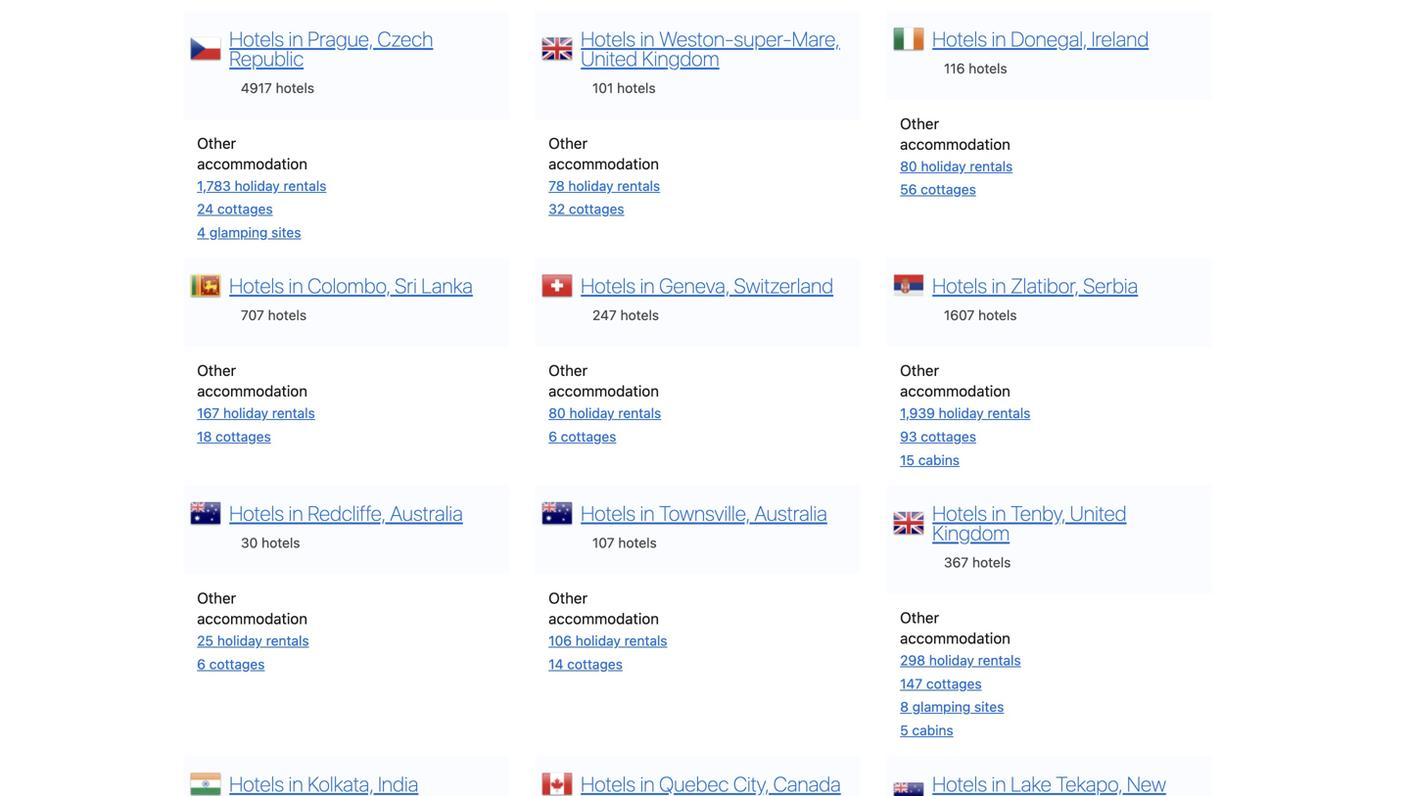 Task type: locate. For each thing, give the bounding box(es) containing it.
167 holiday rentals link
[[197, 405, 315, 421]]

rentals inside other accommodation 80 holiday rentals 6 cottages
[[619, 405, 662, 421]]

hotels inside hotels in donegal, ireland 116 hotels
[[933, 26, 988, 51]]

0 horizontal spatial 6 cottages link
[[197, 656, 265, 672]]

kingdom inside hotels in weston-super-mare, united kingdom 101 hotels
[[642, 46, 720, 70]]

holiday for hotels in zlatibor, serbia
[[939, 405, 984, 421]]

accommodation down 247
[[549, 382, 659, 400]]

hotels down 5 cabins "link"
[[933, 772, 988, 796]]

15
[[901, 452, 915, 468]]

other inside other accommodation 106 holiday rentals 14 cottages
[[549, 589, 588, 607]]

18 cottages link
[[197, 429, 271, 445]]

cottages for hotels in zlatibor, serbia
[[921, 429, 977, 445]]

in inside 'hotels in zlatibor, serbia 1607 hotels'
[[992, 274, 1007, 298]]

hotels up 4917
[[229, 26, 284, 51]]

0 vertical spatial glamping
[[210, 224, 268, 240]]

holiday inside other accommodation 80 holiday rentals 56 cottages
[[921, 158, 967, 174]]

hotels inside hotels in colombo, sri lanka 707 hotels
[[268, 307, 307, 324]]

other inside other accommodation 167 holiday rentals 18 cottages
[[197, 362, 236, 379]]

other inside other accommodation 80 holiday rentals 56 cottages
[[901, 114, 940, 132]]

0 horizontal spatial australia
[[390, 501, 463, 526]]

other inside other accommodation 80 holiday rentals 6 cottages
[[549, 362, 588, 379]]

accommodation inside "other accommodation 1,939 holiday rentals 93 cottages 15 cabins"
[[901, 382, 1011, 400]]

2 australia from the left
[[755, 501, 828, 526]]

0 horizontal spatial kingdom
[[642, 46, 720, 70]]

super-
[[734, 26, 792, 51]]

hotels in lake tekapo, new zealand
[[933, 772, 1167, 797]]

australia for hotels in townsville, australia
[[755, 501, 828, 526]]

hotels right 707
[[268, 307, 307, 324]]

rentals inside other accommodation 298 holiday rentals 147 cottages 8 glamping sites 5 cabins
[[978, 653, 1022, 669]]

cottages inside other accommodation 78 holiday rentals 32 cottages
[[569, 201, 625, 217]]

other for hotels in zlatibor, serbia
[[901, 362, 940, 379]]

accommodation for hotels in prague, czech republic
[[197, 155, 308, 172]]

in left 'townsville,'
[[640, 501, 655, 526]]

247
[[593, 307, 617, 324]]

in left colombo,
[[289, 274, 303, 298]]

other inside other accommodation 298 holiday rentals 147 cottages 8 glamping sites 5 cabins
[[901, 609, 940, 627]]

rentals inside "other accommodation 1,939 holiday rentals 93 cottages 15 cabins"
[[988, 405, 1031, 421]]

107
[[593, 535, 615, 551]]

india
[[378, 772, 419, 796]]

6
[[549, 429, 557, 445], [197, 656, 206, 672]]

cabins down 93 cottages link
[[919, 452, 960, 468]]

cottages inside other accommodation 106 holiday rentals 14 cottages
[[567, 656, 623, 672]]

glamping inside "other accommodation 1,783 holiday rentals 24 cottages 4 glamping sites"
[[210, 224, 268, 240]]

holiday inside other accommodation 25 holiday rentals 6 cottages
[[217, 633, 262, 649]]

14
[[549, 656, 564, 672]]

hotels inside hotels in weston-super-mare, united kingdom 101 hotels
[[581, 26, 636, 51]]

sites
[[271, 224, 301, 240], [975, 699, 1005, 715]]

hotels right 30
[[262, 535, 300, 551]]

australia right 'townsville,'
[[755, 501, 828, 526]]

hotels right the 107
[[619, 535, 657, 551]]

hotels right 1607
[[979, 307, 1018, 324]]

in left geneva,
[[640, 274, 655, 298]]

0 vertical spatial united
[[581, 46, 638, 70]]

cottages inside other accommodation 25 holiday rentals 6 cottages
[[209, 656, 265, 672]]

cottages inside other accommodation 80 holiday rentals 6 cottages
[[561, 429, 617, 445]]

in left zlatibor,
[[992, 274, 1007, 298]]

glamping inside other accommodation 298 holiday rentals 147 cottages 8 glamping sites 5 cabins
[[913, 699, 971, 715]]

hotels inside hotels in geneva, switzerland 247 hotels
[[581, 274, 636, 298]]

cottages for hotels in prague, czech republic
[[217, 201, 273, 217]]

93
[[901, 429, 918, 445]]

hotels inside 'hotels in prague, czech republic 4917 hotels'
[[229, 26, 284, 51]]

rentals for prague,
[[284, 178, 327, 194]]

in left "lake"
[[992, 772, 1007, 796]]

accommodation inside other accommodation 25 holiday rentals 6 cottages
[[197, 610, 308, 628]]

canada
[[774, 772, 841, 796]]

glamping down 147 cottages link
[[913, 699, 971, 715]]

hotels up 247
[[581, 274, 636, 298]]

1 vertical spatial cabins
[[913, 723, 954, 739]]

in inside hotels in weston-super-mare, united kingdom 101 hotels
[[640, 26, 655, 51]]

1 vertical spatial 6 cottages link
[[197, 656, 265, 672]]

other accommodation 1,939 holiday rentals 93 cottages 15 cabins
[[901, 362, 1031, 468]]

holiday inside other accommodation 80 holiday rentals 6 cottages
[[570, 405, 615, 421]]

accommodation up 56 cottages link
[[901, 135, 1011, 153]]

sites down 147 cottages link
[[975, 699, 1005, 715]]

14 cottages link
[[549, 656, 623, 672]]

in for townsville,
[[640, 501, 655, 526]]

6 inside other accommodation 80 holiday rentals 6 cottages
[[549, 429, 557, 445]]

0 vertical spatial 6
[[549, 429, 557, 445]]

1 horizontal spatial sites
[[975, 699, 1005, 715]]

6 for hotels in geneva, switzerland
[[549, 429, 557, 445]]

rentals inside other accommodation 78 holiday rentals 32 cottages
[[618, 178, 661, 194]]

in left kolkata, on the bottom of page
[[289, 772, 303, 796]]

accommodation for hotels in weston-super-mare, united kingdom
[[549, 155, 659, 172]]

tenby,
[[1011, 501, 1066, 526]]

sites down 1,783 holiday rentals link
[[271, 224, 301, 240]]

hotels inside the hotels in townsville, australia 107 hotels
[[619, 535, 657, 551]]

hotels
[[229, 26, 284, 51], [581, 26, 636, 51], [933, 26, 988, 51], [229, 274, 284, 298], [581, 274, 636, 298], [933, 274, 988, 298], [229, 501, 284, 526], [581, 501, 636, 526], [933, 501, 988, 526], [229, 772, 284, 796], [581, 772, 636, 796], [933, 772, 988, 796]]

accommodation inside other accommodation 80 holiday rentals 56 cottages
[[901, 135, 1011, 153]]

hotels for hotels in colombo, sri lanka
[[229, 274, 284, 298]]

holiday inside other accommodation 78 holiday rentals 32 cottages
[[569, 178, 614, 194]]

0 vertical spatial sites
[[271, 224, 301, 240]]

80
[[901, 158, 918, 174], [549, 405, 566, 421]]

in inside hotels in lake tekapo, new zealand
[[992, 772, 1007, 796]]

holiday for hotels in townsville, australia
[[576, 633, 621, 649]]

rentals inside "other accommodation 1,783 holiday rentals 24 cottages 4 glamping sites"
[[284, 178, 327, 194]]

accommodation for hotels in geneva, switzerland
[[549, 382, 659, 400]]

6 cottages link for hotels in redcliffe, australia
[[197, 656, 265, 672]]

rentals for donegal,
[[970, 158, 1013, 174]]

hotels up 1607
[[933, 274, 988, 298]]

accommodation
[[901, 135, 1011, 153], [197, 155, 308, 172], [549, 155, 659, 172], [197, 382, 308, 400], [549, 382, 659, 400], [901, 382, 1011, 400], [197, 610, 308, 628], [549, 610, 659, 628], [901, 630, 1011, 647]]

hotels in tenby, united kingdom link
[[933, 501, 1127, 545]]

hotels for hotels in tenby, united kingdom
[[933, 501, 988, 526]]

rentals for townsville,
[[625, 633, 668, 649]]

in inside 'hotels in prague, czech republic 4917 hotels'
[[289, 26, 303, 51]]

hotels right 247
[[621, 307, 659, 324]]

1 vertical spatial sites
[[975, 699, 1005, 715]]

australia right redcliffe,
[[390, 501, 463, 526]]

holiday for hotels in donegal, ireland
[[921, 158, 967, 174]]

cottages for hotels in colombo, sri lanka
[[216, 429, 271, 445]]

hotels for hotels in townsville, australia
[[581, 501, 636, 526]]

24 cottages link
[[197, 201, 273, 217]]

hotels inside hotels in redcliffe, australia 30 hotels
[[229, 501, 284, 526]]

holiday
[[921, 158, 967, 174], [235, 178, 280, 194], [569, 178, 614, 194], [223, 405, 268, 421], [570, 405, 615, 421], [939, 405, 984, 421], [217, 633, 262, 649], [576, 633, 621, 649], [930, 653, 975, 669]]

holiday for hotels in prague, czech republic
[[235, 178, 280, 194]]

24
[[197, 201, 214, 217]]

167
[[197, 405, 220, 421]]

accommodation inside "other accommodation 1,783 holiday rentals 24 cottages 4 glamping sites"
[[197, 155, 308, 172]]

6 for hotels in redcliffe, australia
[[197, 656, 206, 672]]

holiday for hotels in tenby, united kingdom
[[930, 653, 975, 669]]

hotels in geneva, switzerland 247 hotels
[[581, 274, 834, 324]]

hotels up 101
[[581, 26, 636, 51]]

1 horizontal spatial 80
[[901, 158, 918, 174]]

1 horizontal spatial glamping
[[913, 699, 971, 715]]

hotels in quebec city, canada
[[581, 772, 841, 796]]

in left tenby,
[[992, 501, 1007, 526]]

in inside hotels in geneva, switzerland 247 hotels
[[640, 274, 655, 298]]

cottages for hotels in geneva, switzerland
[[561, 429, 617, 445]]

hotels inside hotels in donegal, ireland 116 hotels
[[969, 60, 1008, 76]]

in for kolkata,
[[289, 772, 303, 796]]

1,783
[[197, 178, 231, 194]]

8
[[901, 699, 909, 715]]

1 vertical spatial 6
[[197, 656, 206, 672]]

80 holiday rentals link for hotels in donegal, ireland
[[901, 158, 1013, 174]]

hotels for hotels in prague, czech republic
[[229, 26, 284, 51]]

rentals inside other accommodation 167 holiday rentals 18 cottages
[[272, 405, 315, 421]]

hotels inside 'hotels in zlatibor, serbia 1607 hotels'
[[933, 274, 988, 298]]

147
[[901, 676, 923, 692]]

in left redcliffe,
[[289, 501, 303, 526]]

hotels right 367
[[973, 555, 1012, 571]]

6 inside other accommodation 25 holiday rentals 6 cottages
[[197, 656, 206, 672]]

in inside hotels in tenby, united kingdom 367 hotels
[[992, 501, 1007, 526]]

in left quebec
[[640, 772, 655, 796]]

hotels inside 'hotels in zlatibor, serbia 1607 hotels'
[[979, 307, 1018, 324]]

cabins inside other accommodation 298 holiday rentals 147 cottages 8 glamping sites 5 cabins
[[913, 723, 954, 739]]

holiday inside other accommodation 106 holiday rentals 14 cottages
[[576, 633, 621, 649]]

other accommodation 80 holiday rentals 6 cottages
[[549, 362, 662, 445]]

other for hotels in tenby, united kingdom
[[901, 609, 940, 627]]

0 vertical spatial 80 holiday rentals link
[[901, 158, 1013, 174]]

accommodation inside other accommodation 78 holiday rentals 32 cottages
[[549, 155, 659, 172]]

glamping down the 24 cottages link
[[210, 224, 268, 240]]

other for hotels in colombo, sri lanka
[[197, 362, 236, 379]]

0 horizontal spatial 80 holiday rentals link
[[549, 405, 662, 421]]

1 vertical spatial glamping
[[913, 699, 971, 715]]

in inside hotels in redcliffe, australia 30 hotels
[[289, 501, 303, 526]]

tekapo,
[[1057, 772, 1123, 796]]

hotels in donegal, ireland link
[[933, 26, 1150, 51]]

rentals inside other accommodation 80 holiday rentals 56 cottages
[[970, 158, 1013, 174]]

hotels in townsville, australia link
[[581, 501, 828, 526]]

hotels inside hotels in tenby, united kingdom 367 hotels
[[973, 555, 1012, 571]]

0 horizontal spatial glamping
[[210, 224, 268, 240]]

holiday for hotels in weston-super-mare, united kingdom
[[569, 178, 614, 194]]

0 horizontal spatial sites
[[271, 224, 301, 240]]

serbia
[[1084, 274, 1139, 298]]

80 inside other accommodation 80 holiday rentals 56 cottages
[[901, 158, 918, 174]]

united inside hotels in tenby, united kingdom 367 hotels
[[1071, 501, 1127, 526]]

1 horizontal spatial 80 holiday rentals link
[[901, 158, 1013, 174]]

kingdom left super-
[[642, 46, 720, 70]]

56
[[901, 181, 917, 198]]

accommodation inside other accommodation 106 holiday rentals 14 cottages
[[549, 610, 659, 628]]

united up 101
[[581, 46, 638, 70]]

accommodation up "1,939 holiday rentals" link
[[901, 382, 1011, 400]]

cabins right 5
[[913, 723, 954, 739]]

australia
[[390, 501, 463, 526], [755, 501, 828, 526]]

1 horizontal spatial 6 cottages link
[[549, 429, 617, 445]]

80 holiday rentals link
[[901, 158, 1013, 174], [549, 405, 662, 421]]

other inside other accommodation 25 holiday rentals 6 cottages
[[197, 589, 236, 607]]

hotels right the 116
[[969, 60, 1008, 76]]

other for hotels in redcliffe, australia
[[197, 589, 236, 607]]

1 vertical spatial 80
[[549, 405, 566, 421]]

cottages inside "other accommodation 1,939 holiday rentals 93 cottages 15 cabins"
[[921, 429, 977, 445]]

1 horizontal spatial 6
[[549, 429, 557, 445]]

hotels in weston-super-mare, united kingdom 101 hotels
[[581, 26, 841, 96]]

accommodation up 78 holiday rentals link
[[549, 155, 659, 172]]

cabins
[[919, 452, 960, 468], [913, 723, 954, 739]]

hotels in zlatibor, serbia link
[[933, 274, 1139, 298]]

hotels up the 116
[[933, 26, 988, 51]]

colombo,
[[308, 274, 391, 298]]

1 horizontal spatial united
[[1071, 501, 1127, 526]]

hotels in weston-super-mare, united kingdom link
[[581, 26, 841, 70]]

in for colombo,
[[289, 274, 303, 298]]

glamping
[[210, 224, 268, 240], [913, 699, 971, 715]]

1 vertical spatial kingdom
[[933, 521, 1010, 545]]

rentals inside other accommodation 106 holiday rentals 14 cottages
[[625, 633, 668, 649]]

donegal,
[[1011, 26, 1088, 51]]

hotels up 30
[[229, 501, 284, 526]]

holiday inside "other accommodation 1,783 holiday rentals 24 cottages 4 glamping sites"
[[235, 178, 280, 194]]

sites for kingdom
[[975, 699, 1005, 715]]

cottages inside other accommodation 167 holiday rentals 18 cottages
[[216, 429, 271, 445]]

accommodation up 1,783 holiday rentals link
[[197, 155, 308, 172]]

1 vertical spatial united
[[1071, 501, 1127, 526]]

56 cottages link
[[901, 181, 977, 198]]

116
[[944, 60, 965, 76]]

cottages for hotels in townsville, australia
[[567, 656, 623, 672]]

accommodation inside other accommodation 298 holiday rentals 147 cottages 8 glamping sites 5 cabins
[[901, 630, 1011, 647]]

other inside "other accommodation 1,783 holiday rentals 24 cottages 4 glamping sites"
[[197, 134, 236, 152]]

in inside hotels in colombo, sri lanka 707 hotels
[[289, 274, 303, 298]]

1 vertical spatial 80 holiday rentals link
[[549, 405, 662, 421]]

in for prague,
[[289, 26, 303, 51]]

australia inside hotels in redcliffe, australia 30 hotels
[[390, 501, 463, 526]]

93 cottages link
[[901, 429, 977, 445]]

other inside "other accommodation 1,939 holiday rentals 93 cottages 15 cabins"
[[901, 362, 940, 379]]

1 horizontal spatial australia
[[755, 501, 828, 526]]

in inside hotels in donegal, ireland 116 hotels
[[992, 26, 1007, 51]]

other accommodation 298 holiday rentals 147 cottages 8 glamping sites 5 cabins
[[901, 609, 1022, 739]]

cottages inside "other accommodation 1,783 holiday rentals 24 cottages 4 glamping sites"
[[217, 201, 273, 217]]

hotels up 707
[[229, 274, 284, 298]]

in left 'weston-'
[[640, 26, 655, 51]]

accommodation up 25 holiday rentals link
[[197, 610, 308, 628]]

accommodation inside other accommodation 80 holiday rentals 6 cottages
[[549, 382, 659, 400]]

hotels inside hotels in tenby, united kingdom 367 hotels
[[933, 501, 988, 526]]

0 vertical spatial cabins
[[919, 452, 960, 468]]

holiday inside other accommodation 298 holiday rentals 147 cottages 8 glamping sites 5 cabins
[[930, 653, 975, 669]]

united right tenby,
[[1071, 501, 1127, 526]]

0 vertical spatial 6 cottages link
[[549, 429, 617, 445]]

switzerland
[[734, 274, 834, 298]]

hotels inside hotels in geneva, switzerland 247 hotels
[[621, 307, 659, 324]]

in inside the hotels in townsville, australia 107 hotels
[[640, 501, 655, 526]]

in for weston-
[[640, 26, 655, 51]]

1 horizontal spatial kingdom
[[933, 521, 1010, 545]]

accommodation up '298 holiday rentals' link
[[901, 630, 1011, 647]]

accommodation for hotels in redcliffe, australia
[[197, 610, 308, 628]]

rentals inside other accommodation 25 holiday rentals 6 cottages
[[266, 633, 309, 649]]

1 australia from the left
[[390, 501, 463, 526]]

cottages for hotels in weston-super-mare, united kingdom
[[569, 201, 625, 217]]

hotels up 367
[[933, 501, 988, 526]]

cottages inside other accommodation 80 holiday rentals 56 cottages
[[921, 181, 977, 198]]

other inside other accommodation 78 holiday rentals 32 cottages
[[549, 134, 588, 152]]

80 holiday rentals link for hotels in geneva, switzerland
[[549, 405, 662, 421]]

80 inside other accommodation 80 holiday rentals 6 cottages
[[549, 405, 566, 421]]

kingdom inside hotels in tenby, united kingdom 367 hotels
[[933, 521, 1010, 545]]

accommodation for hotels in zlatibor, serbia
[[901, 382, 1011, 400]]

holiday inside other accommodation 167 holiday rentals 18 cottages
[[223, 405, 268, 421]]

hotels in redcliffe, australia 30 hotels
[[229, 501, 463, 551]]

6 cottages link
[[549, 429, 617, 445], [197, 656, 265, 672]]

hotels inside the hotels in townsville, australia 107 hotels
[[581, 501, 636, 526]]

accommodation up 106 holiday rentals link
[[549, 610, 659, 628]]

sites inside other accommodation 298 holiday rentals 147 cottages 8 glamping sites 5 cabins
[[975, 699, 1005, 715]]

0 vertical spatial 80
[[901, 158, 918, 174]]

ireland
[[1092, 26, 1150, 51]]

cottages for hotels in redcliffe, australia
[[209, 656, 265, 672]]

accommodation up '167 holiday rentals' link
[[197, 382, 308, 400]]

kingdom up 367
[[933, 521, 1010, 545]]

accommodation inside other accommodation 167 holiday rentals 18 cottages
[[197, 382, 308, 400]]

cabins inside "other accommodation 1,939 holiday rentals 93 cottages 15 cabins"
[[919, 452, 960, 468]]

hotels right 4917
[[276, 80, 315, 96]]

hotels right 101
[[617, 80, 656, 96]]

0 vertical spatial kingdom
[[642, 46, 720, 70]]

1,939
[[901, 405, 935, 421]]

in left donegal,
[[992, 26, 1007, 51]]

cottages inside other accommodation 298 holiday rentals 147 cottages 8 glamping sites 5 cabins
[[927, 676, 982, 692]]

australia inside the hotels in townsville, australia 107 hotels
[[755, 501, 828, 526]]

townsville,
[[660, 501, 750, 526]]

united
[[581, 46, 638, 70], [1071, 501, 1127, 526]]

sites inside "other accommodation 1,783 holiday rentals 24 cottages 4 glamping sites"
[[271, 224, 301, 240]]

rentals for zlatibor,
[[988, 405, 1031, 421]]

other
[[901, 114, 940, 132], [197, 134, 236, 152], [549, 134, 588, 152], [197, 362, 236, 379], [549, 362, 588, 379], [901, 362, 940, 379], [197, 589, 236, 607], [549, 589, 588, 607], [901, 609, 940, 627]]

80 for hotels in geneva, switzerland
[[549, 405, 566, 421]]

rentals
[[970, 158, 1013, 174], [284, 178, 327, 194], [618, 178, 661, 194], [272, 405, 315, 421], [619, 405, 662, 421], [988, 405, 1031, 421], [266, 633, 309, 649], [625, 633, 668, 649], [978, 653, 1022, 669]]

in left prague,
[[289, 26, 303, 51]]

0 horizontal spatial united
[[581, 46, 638, 70]]

0 horizontal spatial 6
[[197, 656, 206, 672]]

hotels up the 107
[[581, 501, 636, 526]]

hotels inside hotels in colombo, sri lanka 707 hotels
[[229, 274, 284, 298]]

kingdom
[[642, 46, 720, 70], [933, 521, 1010, 545]]

hotels in geneva, switzerland link
[[581, 274, 834, 298]]

0 horizontal spatial 80
[[549, 405, 566, 421]]

holiday inside "other accommodation 1,939 holiday rentals 93 cottages 15 cabins"
[[939, 405, 984, 421]]



Task type: describe. For each thing, give the bounding box(es) containing it.
prague,
[[308, 26, 373, 51]]

other for hotels in townsville, australia
[[549, 589, 588, 607]]

zlatibor,
[[1011, 274, 1079, 298]]

city,
[[734, 772, 769, 796]]

accommodation for hotels in townsville, australia
[[549, 610, 659, 628]]

other accommodation 78 holiday rentals 32 cottages
[[549, 134, 661, 217]]

in for tenby,
[[992, 501, 1007, 526]]

hotels in zlatibor, serbia 1607 hotels
[[933, 274, 1139, 324]]

hotels in townsville, australia 107 hotels
[[581, 501, 828, 551]]

quebec
[[660, 772, 729, 796]]

hotels in colombo, sri lanka link
[[229, 274, 473, 298]]

hotels in kolkata, india link
[[229, 772, 419, 796]]

rentals for geneva,
[[619, 405, 662, 421]]

czech
[[378, 26, 433, 51]]

hotels left kolkata, on the bottom of page
[[229, 772, 284, 796]]

accommodation for hotels in donegal, ireland
[[901, 135, 1011, 153]]

holiday for hotels in geneva, switzerland
[[570, 405, 615, 421]]

5 cabins link
[[901, 723, 954, 739]]

367
[[944, 555, 969, 571]]

glamping for republic
[[210, 224, 268, 240]]

rentals for colombo,
[[272, 405, 315, 421]]

in for lake
[[992, 772, 1007, 796]]

geneva,
[[660, 274, 730, 298]]

lake
[[1011, 772, 1052, 796]]

sri
[[395, 274, 417, 298]]

other accommodation 80 holiday rentals 56 cottages
[[901, 114, 1013, 198]]

25 holiday rentals link
[[197, 633, 309, 649]]

in for zlatibor,
[[992, 274, 1007, 298]]

hotels for hotels in redcliffe, australia
[[229, 501, 284, 526]]

rentals for weston-
[[618, 178, 661, 194]]

cottages for hotels in tenby, united kingdom
[[927, 676, 982, 692]]

4 glamping sites link
[[197, 224, 301, 240]]

6 cottages link for hotels in geneva, switzerland
[[549, 429, 617, 445]]

18
[[197, 429, 212, 445]]

united inside hotels in weston-super-mare, united kingdom 101 hotels
[[581, 46, 638, 70]]

78
[[549, 178, 565, 194]]

sites for republic
[[271, 224, 301, 240]]

other for hotels in geneva, switzerland
[[549, 362, 588, 379]]

hotels in quebec city, canada link
[[581, 772, 841, 796]]

holiday for hotels in redcliffe, australia
[[217, 633, 262, 649]]

hotels in colombo, sri lanka 707 hotels
[[229, 274, 473, 324]]

other for hotels in donegal, ireland
[[901, 114, 940, 132]]

glamping for kingdom
[[913, 699, 971, 715]]

hotels for hotels in geneva, switzerland
[[581, 274, 636, 298]]

78 holiday rentals link
[[549, 178, 661, 194]]

cottages for hotels in donegal, ireland
[[921, 181, 977, 198]]

hotels for hotels in zlatibor, serbia
[[933, 274, 988, 298]]

25
[[197, 633, 214, 649]]

147 cottages link
[[901, 676, 982, 692]]

in for geneva,
[[640, 274, 655, 298]]

8 glamping sites link
[[901, 699, 1005, 715]]

hotels inside hotels in lake tekapo, new zealand
[[933, 772, 988, 796]]

hotels inside hotels in redcliffe, australia 30 hotels
[[262, 535, 300, 551]]

hotels in prague, czech republic 4917 hotels
[[229, 26, 433, 96]]

30
[[241, 535, 258, 551]]

hotels in prague, czech republic link
[[229, 26, 433, 70]]

1,939 holiday rentals link
[[901, 405, 1031, 421]]

other accommodation 106 holiday rentals 14 cottages
[[549, 589, 668, 672]]

zealand
[[933, 791, 1003, 797]]

80 for hotels in donegal, ireland
[[901, 158, 918, 174]]

kolkata,
[[308, 772, 374, 796]]

new
[[1128, 772, 1167, 796]]

australia for hotels in redcliffe, australia
[[390, 501, 463, 526]]

15 cabins link
[[901, 452, 960, 468]]

298 holiday rentals link
[[901, 653, 1022, 669]]

mare,
[[792, 26, 841, 51]]

accommodation for hotels in colombo, sri lanka
[[197, 382, 308, 400]]

holiday for hotels in colombo, sri lanka
[[223, 405, 268, 421]]

106 holiday rentals link
[[549, 633, 668, 649]]

in for quebec
[[640, 772, 655, 796]]

hotels for hotels in donegal, ireland
[[933, 26, 988, 51]]

32
[[549, 201, 565, 217]]

other for hotels in weston-super-mare, united kingdom
[[549, 134, 588, 152]]

rentals for tenby,
[[978, 653, 1022, 669]]

hotels for hotels in weston-super-mare, united kingdom
[[581, 26, 636, 51]]

707
[[241, 307, 264, 324]]

republic
[[229, 46, 304, 70]]

other accommodation 25 holiday rentals 6 cottages
[[197, 589, 309, 672]]

hotels in donegal, ireland 116 hotels
[[933, 26, 1150, 76]]

redcliffe,
[[308, 501, 386, 526]]

other for hotels in prague, czech republic
[[197, 134, 236, 152]]

hotels inside hotels in weston-super-mare, united kingdom 101 hotels
[[617, 80, 656, 96]]

32 cottages link
[[549, 201, 625, 217]]

hotels in lake tekapo, new zealand link
[[933, 772, 1167, 797]]

in for redcliffe,
[[289, 501, 303, 526]]

hotels in kolkata, india
[[229, 772, 419, 796]]

accommodation for hotels in tenby, united kingdom
[[901, 630, 1011, 647]]

1,783 holiday rentals link
[[197, 178, 327, 194]]

in for donegal,
[[992, 26, 1007, 51]]

298
[[901, 653, 926, 669]]

101
[[593, 80, 614, 96]]

106
[[549, 633, 572, 649]]

hotels left quebec
[[581, 772, 636, 796]]

lanka
[[422, 274, 473, 298]]

rentals for redcliffe,
[[266, 633, 309, 649]]

4
[[197, 224, 206, 240]]

1607
[[944, 307, 975, 324]]

weston-
[[660, 26, 734, 51]]

hotels inside 'hotels in prague, czech republic 4917 hotels'
[[276, 80, 315, 96]]

4917
[[241, 80, 272, 96]]

5
[[901, 723, 909, 739]]

hotels in redcliffe, australia link
[[229, 501, 463, 526]]

other accommodation 1,783 holiday rentals 24 cottages 4 glamping sites
[[197, 134, 327, 240]]



Task type: vqa. For each thing, say whether or not it's contained in the screenshot.
first the Show less button from the top of the page
no



